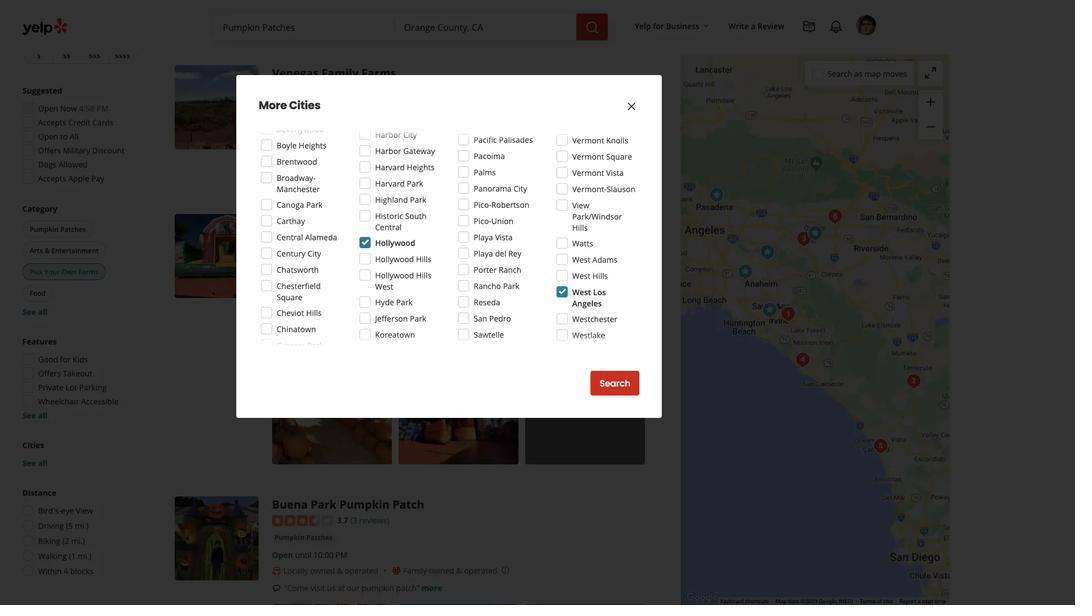 Task type: locate. For each thing, give the bounding box(es) containing it.
2 horizontal spatial more link
[[422, 583, 443, 593]]

1 family-owned & operated from the top
[[404, 283, 498, 294]]

1 hollywood from the top
[[375, 237, 416, 248]]

accepts for accepts apple pay
[[38, 173, 66, 184]]

3.4 link
[[337, 232, 348, 244]]

park for rancho
[[503, 280, 520, 291]]

central
[[375, 222, 402, 232], [277, 232, 303, 242]]

1 horizontal spatial so
[[556, 312, 565, 322]]

1 vertical spatial he
[[614, 312, 623, 322]]

0 vertical spatial this
[[336, 0, 349, 4]]

0 vertical spatial had
[[489, 152, 503, 162]]

this inside "i never knew this existed until recently! my husband and i came on saturday and purchased tickets to enter at 1:30pm. we also purchased the souvenir cup so we could pick out 15…"
[[336, 0, 349, 4]]

search image
[[586, 21, 599, 34]]

open down more cities at the left top of the page
[[272, 119, 293, 129]]

heights for harvard park
[[407, 162, 435, 172]]

1 vertical spatial patch
[[393, 496, 425, 512]]

hills up watts
[[573, 222, 588, 233]]

1 horizontal spatial central
[[375, 222, 402, 232]]

0 vertical spatial locally
[[284, 134, 308, 145]]

zoom out image
[[925, 120, 938, 134]]

pumpkin patches inside group
[[30, 224, 86, 234]]

more down believe
[[349, 323, 370, 334]]

pumpkins down the entry.
[[423, 163, 462, 174]]

family-owned & operated for pasadena pumpkin patch
[[404, 283, 498, 294]]

del
[[496, 248, 507, 259]]

2 hollywood from the top
[[375, 254, 414, 264]]

2 vertical spatial hollywood
[[375, 270, 414, 280]]

mi.) right (1
[[78, 551, 92, 561]]

pumpkin patches link down 3.7 star rating 'image'
[[272, 532, 335, 543]]

west for west adams
[[573, 254, 591, 265]]

the inside for $20 total. these were big enough to normally sell for about $50. the price was so low because he said they had more…"
[[504, 312, 518, 322]]

see all up distance
[[22, 458, 48, 468]]

google,
[[820, 598, 838, 605]]

1 vertical spatial accepts
[[38, 173, 66, 184]]

a left few
[[327, 163, 332, 174]]

0 vertical spatial vista
[[607, 167, 624, 178]]

0 horizontal spatial central
[[277, 232, 303, 242]]

2 horizontal spatial city
[[514, 183, 528, 194]]

1 vertical spatial pumpkin patches link
[[379, 250, 442, 261]]

to down hyde park
[[392, 312, 400, 322]]

pico- for union
[[474, 215, 492, 226]]

pacific
[[474, 134, 497, 145]]

west up "hyde"
[[375, 281, 394, 292]]

own inside pick your own farms clear all
[[53, 17, 68, 27]]

pick up $ button
[[22, 17, 35, 27]]

pasadena pumpkin patch image
[[706, 184, 729, 207], [175, 214, 259, 298]]

16 speech v2 image
[[272, 153, 281, 162], [272, 584, 281, 593]]

boyle
[[277, 140, 297, 150]]

2 playa from the top
[[474, 248, 493, 259]]

1 horizontal spatial to
[[310, 4, 318, 15]]

patches down 3.7 star rating 'image'
[[306, 533, 333, 542]]

0 vertical spatial pumpkin patches link
[[272, 101, 335, 112]]

search left as on the right
[[828, 68, 853, 79]]

(131 reviews) link
[[351, 232, 399, 244]]

10:00 for park
[[314, 550, 334, 560]]

1 vertical spatial at
[[338, 583, 345, 593]]

park up south
[[410, 194, 427, 205]]

1 16 locally owned v2 image from the top
[[272, 135, 281, 144]]

vermont up vermont vista
[[573, 151, 605, 162]]

map region
[[576, 24, 1006, 605]]

we
[[382, 4, 394, 15]]

pico- for robertson
[[474, 199, 492, 210]]

open until 10:00 pm
[[272, 268, 348, 278], [272, 550, 348, 560]]

more link down believe
[[349, 323, 370, 334]]

your for pick your own farms
[[45, 267, 60, 276]]

2 see from the top
[[22, 410, 36, 421]]

2 horizontal spatial big
[[610, 152, 621, 162]]

carlsbad strawberry company image
[[870, 435, 893, 458]]

more down "that"
[[311, 174, 332, 185]]

farms right family
[[362, 65, 396, 81]]

1 horizontal spatial square
[[607, 151, 633, 162]]

rey
[[509, 248, 522, 259]]

0 vertical spatial mi.)
[[75, 520, 89, 531]]

family-owned & operated up "the owner (i believe he was the owner) was amazing! he sold us 2 extra large pumpkins
[[404, 283, 498, 294]]

within 4 blocks
[[38, 566, 93, 576]]

pick
[[22, 17, 35, 27], [30, 267, 43, 276]]

0 horizontal spatial so
[[517, 4, 525, 15]]

city for panorama city
[[514, 183, 528, 194]]

all inside pick your own farms clear all
[[40, 26, 48, 36]]

distance
[[22, 487, 56, 498]]

park/windsor
[[573, 211, 623, 222]]

vermont square
[[573, 151, 633, 162]]

patches up entertainment
[[60, 224, 86, 234]]

now
[[60, 103, 77, 113]]

1 family- from the top
[[404, 283, 430, 294]]

hills left (i
[[306, 307, 322, 318]]

pm for pasadena
[[336, 268, 348, 278]]

was up sell
[[432, 301, 446, 311]]

2 offers from the top
[[38, 368, 61, 379]]

0 vertical spatial locally owned & operated
[[284, 134, 379, 145]]

own inside button
[[62, 267, 77, 276]]

square down chesterfield
[[277, 292, 303, 302]]

had inside for $20 total. these were big enough to normally sell for about $50. the price was so low because he said they had more…"
[[303, 323, 317, 334]]

for down "that"
[[315, 163, 325, 174]]

1 vertical spatial see all button
[[22, 410, 48, 421]]

0 vertical spatial enough
[[285, 163, 313, 174]]

2 see all button from the top
[[22, 410, 48, 421]]

1 vertical spatial more
[[349, 323, 370, 334]]

locally owned & operated for family
[[284, 134, 379, 145]]

pumpkin patches button up arts & entertainment
[[22, 221, 93, 238]]

2 harbor from the top
[[375, 145, 402, 156]]

visit
[[311, 583, 325, 593]]

1 see from the top
[[22, 306, 36, 317]]

a up reasonably
[[505, 152, 509, 162]]

"the owner (i believe he was the owner) was amazing! he sold us 2 extra large pumpkins
[[285, 301, 610, 311]]

2 vertical spatial more link
[[422, 583, 443, 593]]

1 horizontal spatial pasadena pumpkin patch image
[[706, 184, 729, 207]]

amazing!
[[448, 301, 481, 311]]

1 16 family owned v2 image from the top
[[392, 284, 401, 293]]

0 vertical spatial playa
[[474, 232, 493, 242]]

the original manassero farms market image
[[778, 303, 800, 325]]

0 vertical spatial family-owned & operated
[[404, 283, 498, 294]]

2 vermont from the top
[[573, 151, 605, 162]]

see for features
[[22, 410, 36, 421]]

0 vertical spatial see
[[22, 306, 36, 317]]

pick down arts
[[30, 267, 43, 276]]

1 vermont from the top
[[573, 135, 605, 145]]

venegas family farms image
[[175, 65, 259, 149]]

existed
[[351, 0, 377, 4]]

shortcuts
[[746, 598, 769, 605]]

more cities dialog
[[0, 0, 1076, 605]]

16 locally owned v2 image
[[272, 135, 281, 144], [272, 284, 281, 293], [272, 566, 281, 575]]

2 harvard from the top
[[375, 178, 405, 189]]

hollywood
[[375, 237, 416, 248], [375, 254, 414, 264], [375, 270, 414, 280]]

your inside pick your own farms clear all
[[37, 17, 51, 27]]

park for highland
[[410, 194, 427, 205]]

offers military discount
[[38, 145, 125, 156]]

3 locally from the top
[[284, 565, 308, 576]]

locally up "the
[[284, 283, 308, 294]]

0 vertical spatial more link
[[311, 174, 332, 185]]

family- for buena park pumpkin patch
[[404, 565, 430, 576]]

map left error
[[923, 598, 934, 605]]

pick your own farms button
[[22, 263, 106, 280]]

vista for playa vista
[[496, 232, 513, 242]]

patches for pumpkin patches button on top of arts & entertainment
[[60, 224, 86, 234]]

hollywood inside hollywood hills west
[[375, 270, 414, 280]]

playa up the porter
[[474, 248, 493, 259]]

0 horizontal spatial pasadena pumpkin patch image
[[175, 214, 259, 298]]

too
[[568, 152, 581, 162]]

vista for vermont vista
[[607, 167, 624, 178]]

mi.) right (5
[[75, 520, 89, 531]]

entry.
[[433, 152, 454, 162]]

locally up "come
[[284, 565, 308, 576]]

2 locally owned & operated from the top
[[284, 283, 379, 294]]

west inside west los angeles
[[573, 287, 592, 297]]

2 horizontal spatial and
[[567, 0, 581, 4]]

2 16 family owned v2 image from the top
[[392, 566, 401, 575]]

open up "come
[[272, 550, 293, 560]]

park down ranch
[[503, 280, 520, 291]]

2 10:00 from the top
[[314, 550, 334, 560]]

square for vermont square
[[607, 151, 633, 162]]

family- for pasadena pumpkin patch
[[404, 283, 430, 294]]

pick
[[562, 4, 577, 15]]

this up enter
[[336, 0, 349, 4]]

2 horizontal spatial the
[[454, 4, 466, 15]]

reviews) for patch
[[369, 233, 399, 243]]

option group
[[19, 487, 139, 580]]

0 vertical spatial open until 10:00 pm
[[272, 268, 348, 278]]

0 horizontal spatial and
[[393, 163, 407, 174]]

more cities
[[259, 98, 321, 113]]

at left our at the bottom left
[[338, 583, 345, 593]]

0 vertical spatial 16 locally owned v2 image
[[272, 135, 281, 144]]

pumpkin patches button
[[272, 101, 335, 112], [22, 221, 93, 238], [379, 250, 442, 261], [272, 532, 335, 543]]

1 see all button from the top
[[22, 306, 48, 317]]

2 16 speech v2 image from the top
[[272, 584, 281, 593]]

west for west los angeles
[[573, 287, 592, 297]]

0 vertical spatial the
[[454, 4, 466, 15]]

0 horizontal spatial he
[[363, 301, 372, 311]]

cup
[[501, 4, 515, 15]]

search as map moves
[[828, 68, 908, 79]]

until up 'we'
[[380, 0, 396, 4]]

0 vertical spatial us
[[513, 301, 521, 311]]

16 locally owned v2 image for pasadena pumpkin patch
[[272, 284, 281, 293]]

pumpkin patches up hollywood hills west
[[381, 251, 440, 260]]

1 harbor from the top
[[375, 129, 402, 140]]

write a review link
[[725, 16, 790, 36]]

1 locally from the top
[[284, 134, 308, 145]]

1 horizontal spatial us
[[513, 301, 521, 311]]

pumpkin right our at the bottom left
[[362, 583, 395, 593]]

1 horizontal spatial view
[[573, 200, 590, 210]]

farms inside pick your own farms clear all
[[69, 17, 89, 27]]

mi.) for walking (1 mi.)
[[78, 551, 92, 561]]

1 accepts from the top
[[38, 117, 66, 127]]

cities inside more cities dialog
[[289, 98, 321, 113]]

big down believe
[[349, 312, 360, 322]]

operated
[[345, 134, 379, 145], [345, 283, 379, 294], [464, 283, 498, 294], [345, 565, 379, 576], [464, 565, 498, 576]]

0 vertical spatial 10:00
[[314, 268, 334, 278]]

lot
[[66, 382, 77, 393]]

write
[[729, 20, 750, 31]]

park for buena
[[311, 496, 337, 512]]

1 vertical spatial 16 speech v2 image
[[272, 584, 281, 593]]

hollywood up hollywood hills
[[375, 237, 416, 248]]

1 vertical spatial playa
[[474, 248, 493, 259]]

hills up los
[[593, 270, 608, 281]]

0 vertical spatial to
[[310, 4, 318, 15]]

central down carthay
[[277, 232, 303, 242]]

0 vertical spatial family-
[[404, 283, 430, 294]]

alameda
[[305, 232, 338, 242]]

reseda
[[474, 297, 501, 307]]

0 vertical spatial cities
[[289, 98, 321, 113]]

3 16 locally owned v2 image from the top
[[272, 566, 281, 575]]

3 hollywood from the top
[[375, 270, 414, 280]]

pumpkin patches for pumpkin patches button on top of open until 9:00 pm
[[275, 102, 333, 111]]

2 vertical spatial see all button
[[22, 458, 48, 468]]

total.
[[285, 312, 303, 322]]

1 horizontal spatial cities
[[289, 98, 321, 113]]

16 family owned v2 image
[[392, 284, 401, 293], [392, 566, 401, 575]]

so inside for $20 total. these were big enough to normally sell for about $50. the price was so low because he said they had more…"
[[556, 312, 565, 322]]

0 vertical spatial square
[[607, 151, 633, 162]]

open
[[38, 103, 58, 113], [272, 119, 293, 129], [38, 131, 58, 141], [272, 268, 293, 278], [272, 550, 293, 560]]

hollywood up hollywood hills west
[[375, 254, 414, 264]]

in
[[432, 134, 439, 145]]

reasonably
[[484, 163, 525, 174]]

for right yelp
[[654, 20, 665, 31]]

accepts up open to all
[[38, 117, 66, 127]]

more link down "that"
[[311, 174, 332, 185]]

he left "hyde"
[[363, 301, 372, 311]]

(2
[[62, 535, 69, 546]]

1 horizontal spatial had
[[489, 152, 503, 162]]

1 vertical spatial harvard
[[375, 178, 405, 189]]

1 vertical spatial 16 family owned v2 image
[[392, 566, 401, 575]]

2 16 locally owned v2 image from the top
[[272, 284, 281, 293]]

military
[[63, 145, 90, 156]]

pumpkin patches up open until 9:00 pm
[[275, 102, 333, 111]]

park
[[407, 178, 424, 189], [410, 194, 427, 205], [306, 199, 323, 210], [503, 280, 520, 291], [396, 297, 413, 307], [410, 313, 427, 324], [308, 340, 324, 351], [311, 496, 337, 512]]

1 10:00 from the top
[[314, 268, 334, 278]]

west inside hollywood hills west
[[375, 281, 394, 292]]

0 horizontal spatial the
[[390, 301, 402, 311]]

playa for playa vista
[[474, 232, 493, 242]]

hills inside hollywood hills west
[[416, 270, 432, 280]]

1 vertical spatial harbor
[[375, 145, 402, 156]]

1 horizontal spatial search
[[828, 68, 853, 79]]

your
[[37, 17, 51, 27], [45, 267, 60, 276]]

hyde
[[375, 297, 394, 307]]

0 horizontal spatial us
[[327, 583, 336, 593]]

palisades
[[499, 134, 533, 145]]

square
[[607, 151, 633, 162], [277, 292, 303, 302]]

your up $
[[37, 17, 51, 27]]

park down manchester
[[306, 199, 323, 210]]

close image
[[625, 100, 639, 113]]

gateway
[[404, 145, 435, 156]]

until up chesterfield
[[295, 268, 312, 278]]

locally down beverlywood
[[284, 134, 308, 145]]

locally owned & operated down 9:00
[[284, 134, 379, 145]]

1 horizontal spatial kids
[[325, 251, 339, 260]]

all right clear
[[40, 26, 48, 36]]

saturday
[[532, 0, 565, 4]]

1 vertical spatial square
[[277, 292, 303, 302]]

open until 10:00 pm for pasadena
[[272, 268, 348, 278]]

until up "come
[[295, 550, 312, 560]]

enough inside was free entry. the kids had a great time. not too big but big enough for a few photo opps and the
[[285, 163, 313, 174]]

1 vertical spatial own
[[62, 267, 77, 276]]

pacoima
[[474, 150, 505, 161]]

jefferson
[[375, 313, 408, 324]]

pick inside pick your own farms clear all
[[22, 17, 35, 27]]

1 vertical spatial view
[[76, 505, 93, 516]]

reviews) down historic
[[369, 233, 399, 243]]

1 pico- from the top
[[474, 199, 492, 210]]

16 close v2 image
[[272, 26, 281, 35]]

2 locally from the top
[[284, 283, 308, 294]]

years
[[410, 134, 430, 145]]

city up robertson
[[514, 183, 528, 194]]

harvard for harvard park
[[375, 178, 405, 189]]

2 accepts from the top
[[38, 173, 66, 184]]

1 horizontal spatial vista
[[607, 167, 624, 178]]

the down sold
[[504, 312, 518, 322]]

pm for venegas
[[331, 119, 343, 129]]

pumpkin down 3.7 star rating 'image'
[[275, 533, 305, 542]]

1 offers from the top
[[38, 145, 61, 156]]

1 vertical spatial see
[[22, 410, 36, 421]]

until for park
[[295, 550, 312, 560]]

1 vertical spatial reviews)
[[360, 515, 390, 526]]

(3
[[351, 515, 358, 526]]

report a map error link
[[900, 598, 947, 605]]

1 vertical spatial locally owned & operated
[[284, 283, 379, 294]]

a
[[752, 20, 756, 31], [505, 152, 509, 162], [327, 163, 332, 174], [918, 598, 921, 605]]

said
[[625, 312, 640, 322]]

1 vertical spatial mi.)
[[71, 535, 85, 546]]

0 vertical spatial map
[[865, 68, 882, 79]]

open until 10:00 pm up visit
[[272, 550, 348, 560]]

1 playa from the top
[[474, 232, 493, 242]]

2 open until 10:00 pm from the top
[[272, 550, 348, 560]]

pumpkin patches link up hollywood hills west
[[379, 250, 442, 261]]

and inside was free entry. the kids had a great time. not too big but big enough for a few photo opps and the
[[393, 163, 407, 174]]

category
[[22, 203, 58, 214]]

1 vertical spatial your
[[45, 267, 60, 276]]

16 family owned v2 image up patch"
[[392, 566, 401, 575]]

more right patch"
[[422, 583, 443, 593]]

2 family-owned & operated from the top
[[404, 565, 498, 576]]

2 vertical spatial farms
[[78, 267, 99, 276]]

view park/windsor hills
[[573, 200, 623, 233]]

never
[[292, 0, 312, 4]]

1 see all from the top
[[22, 306, 48, 317]]

0 vertical spatial heights
[[299, 140, 327, 150]]

2 see all from the top
[[22, 410, 48, 421]]

park down owner)
[[410, 313, 427, 324]]

16 family owned v2 image up hyde park
[[392, 284, 401, 293]]

1 horizontal spatial purchased
[[583, 0, 622, 4]]

patch
[[376, 152, 398, 162]]

harvard up harvard park
[[375, 162, 405, 172]]

operated for venegas family farms
[[345, 134, 379, 145]]

locally owned & operated up (i
[[284, 283, 379, 294]]

group containing category
[[20, 203, 139, 317]]

pick inside pick your own farms button
[[30, 267, 43, 276]]

for inside was free entry. the kids had a great time. not too big but big enough for a few photo opps and the
[[315, 163, 325, 174]]

cheviot hills
[[277, 307, 322, 318]]

2 family- from the top
[[404, 565, 430, 576]]

group
[[19, 85, 139, 187], [919, 90, 944, 140], [20, 203, 139, 317], [19, 336, 139, 421], [22, 439, 139, 468]]

"the
[[285, 301, 301, 311]]

pm for buena
[[336, 550, 348, 560]]

mi.) right (2
[[71, 535, 85, 546]]

purchased down my at top
[[413, 4, 452, 15]]

open until 10:00 pm for buena
[[272, 550, 348, 560]]

pumpkin patches for pumpkin patches button on top of arts & entertainment
[[30, 224, 86, 234]]

so inside "i never knew this existed until recently! my husband and i came on saturday and purchased tickets to enter at 1:30pm. we also purchased the souvenir cup so we could pick out 15…"
[[517, 4, 525, 15]]

family-owned & operated up patch"
[[404, 565, 498, 576]]

pm down 3.7
[[336, 550, 348, 560]]

city for century city
[[308, 248, 321, 259]]

tickets
[[285, 4, 308, 15]]

option group containing distance
[[19, 487, 139, 580]]

review
[[758, 20, 785, 31]]

farms inside pick your own farms button
[[78, 267, 99, 276]]

hana field by tanaka farms image
[[759, 299, 782, 321]]

suggested
[[22, 85, 62, 96]]

enough inside for $20 total. these were big enough to normally sell for about $50. the price was so low because he said they had more…"
[[362, 312, 390, 322]]

see all for category
[[22, 306, 48, 317]]

purchased
[[583, 0, 622, 4], [413, 4, 452, 15]]

at right enter
[[341, 4, 349, 15]]

1 harvard from the top
[[375, 162, 405, 172]]

0 vertical spatial were
[[464, 163, 482, 174]]

vermont for vermont vista
[[573, 167, 605, 178]]

10:00 down zoos
[[314, 268, 334, 278]]

None search field
[[214, 13, 611, 40]]

he
[[363, 301, 372, 311], [614, 312, 623, 322]]

city for harbor city
[[404, 129, 417, 140]]

enchanted country pumpkins & christmas trees image
[[757, 241, 780, 264]]

operated for buena park pumpkin patch
[[345, 565, 379, 576]]

a right report at the right
[[918, 598, 921, 605]]

3.7 star rating image
[[272, 515, 333, 527]]

for inside for $36.…"
[[601, 163, 612, 174]]

big right 'too' at right top
[[583, 152, 594, 162]]

were down the kids
[[464, 163, 482, 174]]

1 16 speech v2 image from the top
[[272, 153, 281, 162]]

enough down "hyde"
[[362, 312, 390, 322]]

0 vertical spatial 16 speech v2 image
[[272, 153, 281, 162]]

for down but
[[601, 163, 612, 174]]

at
[[341, 4, 349, 15], [338, 583, 345, 593]]

hills
[[573, 222, 588, 233], [416, 254, 432, 264], [416, 270, 432, 280], [593, 270, 608, 281], [306, 307, 322, 318]]

pumpkin patches link
[[272, 101, 335, 112], [379, 250, 442, 261], [272, 532, 335, 543]]

square inside chesterfield square
[[277, 292, 303, 302]]

0 vertical spatial harvard
[[375, 162, 405, 172]]

2 pico- from the top
[[474, 215, 492, 226]]

vermont for vermont knolls
[[573, 135, 605, 145]]

because
[[582, 312, 612, 322]]

own down arts & entertainment button
[[62, 267, 77, 276]]

locally owned & operated for park
[[284, 565, 379, 576]]

the left the kids
[[457, 152, 470, 162]]

see all for features
[[22, 410, 48, 421]]

16 family owned v2 image for pumpkin
[[392, 566, 401, 575]]

16 chevron down v2 image
[[702, 22, 711, 31]]

hills for west hills
[[593, 270, 608, 281]]

info icon image
[[476, 135, 485, 144], [476, 135, 485, 144], [501, 284, 510, 293], [501, 284, 510, 293], [501, 566, 510, 575], [501, 566, 510, 575]]

pumpkin patches link for buena park pumpkin patch link
[[272, 532, 335, 543]]

1 vertical spatial pick
[[30, 267, 43, 276]]

hills inside view park/windsor hills
[[573, 222, 588, 233]]

harvard heights
[[375, 162, 435, 172]]

vermont up vermont-
[[573, 167, 605, 178]]

0 vertical spatial farms
[[69, 17, 89, 27]]

google image
[[684, 591, 721, 605]]

your inside button
[[45, 267, 60, 276]]

a right write
[[752, 20, 756, 31]]

had up reasonably
[[489, 152, 503, 162]]

had down these on the bottom left of the page
[[303, 323, 317, 334]]

harvard up highland
[[375, 178, 405, 189]]

driving
[[38, 520, 64, 531]]

1 open until 10:00 pm from the top
[[272, 268, 348, 278]]

buena park pumpkin patch image
[[175, 496, 259, 580]]

terms of use
[[860, 598, 894, 605]]

highland
[[375, 194, 408, 205]]

3 vermont from the top
[[573, 167, 605, 178]]

kids inside "button"
[[325, 251, 339, 260]]

map
[[776, 598, 787, 605]]

2 vertical spatial mi.)
[[78, 551, 92, 561]]

1 vertical spatial search
[[600, 377, 631, 390]]

1 vertical spatial the
[[409, 163, 421, 174]]

yelp
[[635, 20, 651, 31]]

all
[[40, 26, 48, 36], [38, 306, 48, 317], [38, 410, 48, 421], [38, 458, 48, 468]]

the up jefferson
[[390, 301, 402, 311]]

pumpkins down 'too' at right top
[[560, 163, 599, 174]]

1 locally owned & operated from the top
[[284, 134, 379, 145]]

view down vermont-
[[573, 200, 590, 210]]

accepts credit cards
[[38, 117, 114, 127]]

historic south central
[[375, 210, 427, 232]]

activities
[[341, 251, 372, 260]]

search inside button
[[600, 377, 631, 390]]

were up the more…"
[[329, 312, 347, 322]]

7 years in business
[[404, 134, 473, 145]]

0 horizontal spatial vista
[[496, 232, 513, 242]]

pm right 9:00
[[331, 119, 343, 129]]

2 vertical spatial see all
[[22, 458, 48, 468]]

map for error
[[923, 598, 934, 605]]

west down watts
[[573, 254, 591, 265]]

patches up 9:00
[[306, 102, 333, 111]]

0 horizontal spatial big
[[349, 312, 360, 322]]

0 vertical spatial city
[[404, 129, 417, 140]]

was
[[400, 152, 415, 162], [374, 301, 388, 311], [432, 301, 446, 311], [540, 312, 554, 322]]

owned for venegas family farms
[[310, 134, 335, 145]]

farms up $$
[[69, 17, 89, 27]]

patches inside group
[[60, 224, 86, 234]]

(5
[[66, 520, 73, 531]]

to inside for $20 total. these were big enough to normally sell for about $50. the price was so low because he said they had more…"
[[392, 312, 400, 322]]

venegas
[[272, 65, 319, 81]]

arts & entertainment
[[30, 246, 99, 255]]

3 locally owned & operated from the top
[[284, 565, 379, 576]]

1 vertical spatial kids
[[73, 354, 88, 365]]

0 vertical spatial accepts
[[38, 117, 66, 127]]

until for family
[[295, 119, 312, 129]]

7
[[404, 134, 408, 145]]



Task type: describe. For each thing, give the bounding box(es) containing it.
owner
[[303, 301, 326, 311]]

big inside for $20 total. these were big enough to normally sell for about $50. the price was so low because he said they had more…"
[[349, 312, 360, 322]]

vermont knolls
[[573, 135, 629, 145]]

16 speech v2 image for buena
[[272, 584, 281, 593]]

search for search as map moves
[[828, 68, 853, 79]]

kids activities link
[[323, 250, 375, 261]]

little rascals pumpkin patch image
[[825, 205, 847, 228]]

park for harvard
[[407, 178, 424, 189]]

(1
[[69, 551, 76, 561]]

panorama city
[[474, 183, 528, 194]]

until inside "i never knew this existed until recently! my husband and i came on saturday and purchased tickets to enter at 1:30pm. we also purchased the souvenir cup so we could pick out 15…"
[[380, 0, 396, 4]]

pm up "cards"
[[97, 103, 108, 113]]

mi.) for driving (5 mi.)
[[75, 520, 89, 531]]

until for pumpkin
[[295, 268, 312, 278]]

mi.) for biking (2 mi.)
[[71, 535, 85, 546]]

pumpkin up beverlywood
[[275, 102, 305, 111]]

harbor for harbor gateway
[[375, 145, 402, 156]]

owned for pasadena pumpkin patch
[[310, 283, 335, 294]]

1 vertical spatial this
[[323, 152, 337, 162]]

porter ranch
[[474, 264, 522, 275]]

not
[[553, 152, 566, 162]]

1 vertical spatial cities
[[22, 440, 44, 450]]

farms for pick your own farms clear all
[[69, 17, 89, 27]]

the inside was free entry. the kids had a great time. not too big but big enough for a few photo opps and the
[[457, 152, 470, 162]]

offers for offers military discount
[[38, 145, 61, 156]]

union
[[492, 215, 514, 226]]

husband
[[444, 0, 477, 4]]

for inside the yelp for business button
[[654, 20, 665, 31]]

all down food 'button'
[[38, 306, 48, 317]]

0 horizontal spatial view
[[76, 505, 93, 516]]

central inside 'historic south central'
[[375, 222, 402, 232]]

was free entry. the kids had a great time. not too big but big enough for a few photo opps and the
[[285, 152, 621, 174]]

historic
[[375, 210, 403, 221]]

$
[[37, 51, 41, 60]]

broadway- manchester
[[277, 172, 320, 194]]

beverlywood
[[277, 124, 324, 134]]

harbor gateway
[[375, 145, 435, 156]]

wheelchair accessible
[[38, 396, 119, 407]]

koreatown
[[375, 329, 415, 340]]

vermont for vermont square
[[573, 151, 605, 162]]

all up distance
[[38, 458, 48, 468]]

all down 'wheelchair'
[[38, 410, 48, 421]]

9:00
[[314, 119, 329, 129]]

were inside for $20 total. these were big enough to normally sell for about $50. the price was so low because he said they had more…"
[[329, 312, 347, 322]]

farms for pick your own farms
[[78, 267, 99, 276]]

0 horizontal spatial kids
[[73, 354, 88, 365]]

accessible
[[81, 396, 119, 407]]

pumpkins were reasonably priced! 6 pumpkins
[[423, 163, 599, 174]]

16 locally owned v2 image for buena park pumpkin patch
[[272, 566, 281, 575]]

$36.…"
[[285, 174, 309, 185]]

0 vertical spatial he
[[363, 301, 372, 311]]

open for venegas family farms
[[272, 119, 293, 129]]

good for kids
[[38, 354, 88, 365]]

write a review
[[729, 20, 785, 31]]

central alameda
[[277, 232, 338, 242]]

pumpkins up because
[[571, 301, 610, 311]]

patches for pumpkin patches button under 3.7 star rating 'image'
[[306, 533, 333, 542]]

0 vertical spatial pasadena pumpkin patch image
[[706, 184, 729, 207]]

owned for buena park pumpkin patch
[[310, 565, 335, 576]]

blocks
[[70, 566, 93, 576]]

more…"
[[319, 323, 347, 334]]

park for canoga
[[306, 199, 323, 210]]

& inside arts & entertainment button
[[45, 246, 50, 255]]

own for pick your own farms clear all
[[53, 17, 68, 27]]

pick for pick your own farms
[[30, 267, 43, 276]]

at inside "i never knew this existed until recently! my husband and i came on saturday and purchased tickets to enter at 1:30pm. we also purchased the souvenir cup so we could pick out 15…"
[[341, 4, 349, 15]]

pumpkin patches button down 3.7 star rating 'image'
[[272, 532, 335, 543]]

10:00 for pumpkin
[[314, 268, 334, 278]]

pumpkin patches for pumpkin patches button on top of hollywood hills west
[[381, 251, 440, 260]]

hollywood hills
[[375, 254, 432, 264]]

search for search
[[600, 377, 631, 390]]

(131
[[351, 233, 366, 243]]

knew
[[314, 0, 334, 4]]

0 vertical spatial patch
[[382, 214, 414, 230]]

west adams
[[573, 254, 618, 265]]

the inside was free entry. the kids had a great time. not too big but big enough for a few photo opps and the
[[409, 163, 421, 174]]

pumpkin patches button up open until 9:00 pm
[[272, 101, 335, 112]]

locally for pasadena
[[284, 283, 308, 294]]

walking
[[38, 551, 67, 561]]

reviews) for pumpkin
[[360, 515, 390, 526]]

3 see from the top
[[22, 458, 36, 468]]

slauson
[[607, 184, 636, 194]]

family-owned & operated for buena park pumpkin patch
[[404, 565, 498, 576]]

bird's-
[[38, 505, 61, 516]]

dogs allowed
[[38, 159, 88, 170]]

offers for offers takeout
[[38, 368, 61, 379]]

pico-union
[[474, 215, 514, 226]]

was inside was free entry. the kids had a great time. not too big but big enough for a few photo opps and the
[[400, 152, 415, 162]]

"i never knew this existed until recently! my husband and i came on saturday and purchased tickets to enter at 1:30pm. we also purchased the souvenir cup so we could pick out 15…"
[[285, 0, 622, 15]]

hills for hollywood hills
[[416, 254, 432, 264]]

kenny's strawberry farm image
[[903, 370, 926, 393]]

map for moves
[[865, 68, 882, 79]]

kids activities button
[[323, 250, 375, 261]]

16 locally owned v2 image for venegas family farms
[[272, 135, 281, 144]]

pick your own farms
[[30, 267, 99, 276]]

0 vertical spatial pumpkin
[[339, 152, 374, 162]]

0 horizontal spatial purchased
[[413, 4, 452, 15]]

carthay
[[277, 215, 305, 226]]

food button
[[22, 285, 53, 301]]

century city
[[277, 248, 321, 259]]

pumpkin patches for pumpkin patches button under 3.7 star rating 'image'
[[275, 533, 333, 542]]

2
[[523, 301, 528, 311]]

accepts for accepts credit cards
[[38, 117, 66, 127]]

0 vertical spatial more
[[311, 174, 332, 185]]

1 vertical spatial us
[[327, 583, 336, 593]]

park for cypress
[[308, 340, 324, 351]]

west for west hills
[[573, 270, 591, 281]]

arts & entertainment button
[[22, 242, 106, 259]]

knolls
[[607, 135, 629, 145]]

driving (5 mi.)
[[38, 520, 89, 531]]

patch"
[[397, 583, 420, 593]]

open now 4:58 pm
[[38, 103, 108, 113]]

group containing suggested
[[19, 85, 139, 187]]

heights for brentwood
[[299, 140, 327, 150]]

south coast farms farmstand image
[[792, 349, 815, 371]]

patches for pumpkin patches button on top of open until 9:00 pm
[[306, 102, 333, 111]]

out
[[579, 4, 591, 15]]

pumpkin patches button up hollywood hills west
[[379, 250, 442, 261]]

3.4 star rating image
[[272, 233, 333, 244]]

patches for pumpkin patches button on top of hollywood hills west
[[413, 251, 440, 260]]

playa del rey
[[474, 248, 522, 259]]

locally for venegas
[[284, 134, 308, 145]]

terms
[[860, 598, 876, 605]]

buena park pumpkin patch image
[[735, 261, 757, 283]]

few
[[334, 163, 347, 174]]

see all button for category
[[22, 306, 48, 317]]

harbor for harbor city
[[375, 129, 402, 140]]

pumpkin down category
[[30, 224, 59, 234]]

harvard for harvard heights
[[375, 162, 405, 172]]

was inside for $20 total. these were big enough to normally sell for about $50. the price was so low because he said they had more…"
[[540, 312, 554, 322]]

projects image
[[803, 20, 816, 34]]

bird's-eye view
[[38, 505, 93, 516]]

view inside view park/windsor hills
[[573, 200, 590, 210]]

petting zoos
[[275, 251, 316, 260]]

own for pick your own farms
[[62, 267, 77, 276]]

for up offers takeout at the bottom left of the page
[[60, 354, 71, 365]]

1 horizontal spatial and
[[479, 0, 493, 4]]

within
[[38, 566, 62, 576]]

1 vertical spatial pumpkin
[[362, 583, 395, 593]]

open for buena park pumpkin patch
[[272, 550, 293, 560]]

pumpkin up the '(3 reviews)' link
[[340, 496, 390, 512]]

hollywood for hollywood hills west
[[375, 270, 414, 280]]

venegas family farms link
[[272, 65, 396, 81]]

1 vertical spatial pasadena pumpkin patch image
[[175, 214, 259, 298]]

3 see all button from the top
[[22, 458, 48, 468]]

west hills
[[573, 270, 608, 281]]

1 horizontal spatial big
[[583, 152, 594, 162]]

1 horizontal spatial more
[[349, 323, 370, 334]]

to inside "i never knew this existed until recently! my husband and i came on saturday and purchased tickets to enter at 1:30pm. we also purchased the souvenir cup so we could pick out 15…"
[[310, 4, 318, 15]]

3 see all from the top
[[22, 458, 48, 468]]

open for pasadena pumpkin patch
[[272, 268, 293, 278]]

south
[[405, 210, 427, 221]]

user actions element
[[626, 14, 893, 83]]

1 horizontal spatial were
[[464, 163, 482, 174]]

keyboard shortcuts button
[[721, 598, 769, 605]]

he inside for $20 total. these were big enough to normally sell for about $50. the price was so low because he said they had more…"
[[614, 312, 623, 322]]

playa for playa del rey
[[474, 248, 493, 259]]

open down the suggested
[[38, 103, 58, 113]]

locally for buena
[[284, 565, 308, 576]]

expand map image
[[925, 66, 938, 80]]

see for category
[[22, 306, 36, 317]]

robertson
[[492, 199, 530, 210]]

features
[[22, 336, 57, 347]]

ranch
[[499, 264, 522, 275]]

was up jefferson
[[374, 301, 388, 311]]

16 family owned v2 image for patch
[[392, 284, 401, 293]]

frosty's forest pumpkin patch image
[[794, 228, 816, 250]]

your for pick your own farms clear all
[[37, 17, 51, 27]]

discount
[[92, 145, 125, 156]]

0 vertical spatial purchased
[[583, 0, 622, 4]]

eye
[[61, 505, 74, 516]]

pumpkin patches link for petting zoos link in the left of the page
[[379, 250, 442, 261]]

group containing cities
[[22, 439, 139, 468]]

for right sell
[[450, 312, 461, 322]]

operated for pasadena pumpkin patch
[[345, 283, 379, 294]]

group containing features
[[19, 336, 139, 421]]

1 vertical spatial to
[[60, 131, 68, 141]]

0 horizontal spatial more link
[[311, 174, 332, 185]]

3.7 link
[[337, 514, 348, 526]]

angeles
[[573, 298, 602, 308]]

16 speech v2 image for venegas
[[272, 153, 281, 162]]

the inside "i never knew this existed until recently! my husband and i came on saturday and purchased tickets to enter at 1:30pm. we also purchased the souvenir cup so we could pick out 15…"
[[454, 4, 466, 15]]

but
[[596, 152, 608, 162]]

park for jefferson
[[410, 313, 427, 324]]

2 vertical spatial the
[[390, 301, 402, 311]]

hills for hollywood hills west
[[416, 270, 432, 280]]

for left $20
[[612, 301, 623, 311]]

1 vertical spatial farms
[[362, 65, 396, 81]]

$ button
[[25, 47, 53, 64]]

hollywood hills west
[[375, 270, 432, 292]]

porter
[[474, 264, 497, 275]]

buena park pumpkin patch link
[[272, 496, 425, 512]]

pumpkin up hollywood hills west
[[381, 251, 411, 260]]

venegas family farms image
[[805, 222, 827, 245]]

hollywood for hollywood hills
[[375, 254, 414, 264]]

16 years in business v2 image
[[392, 135, 401, 144]]

moves
[[884, 68, 908, 79]]

hills for cheviot hills
[[306, 307, 322, 318]]

as
[[855, 68, 863, 79]]

1 horizontal spatial more link
[[349, 323, 370, 334]]

sawtelle
[[474, 329, 504, 340]]

had inside was free entry. the kids had a great time. not too big but big enough for a few photo opps and the
[[489, 152, 503, 162]]

square for chesterfield square
[[277, 292, 303, 302]]

see all button for features
[[22, 410, 48, 421]]

dogs
[[38, 159, 57, 170]]

believe
[[335, 301, 361, 311]]

3.7
[[337, 515, 348, 526]]

open left "all"
[[38, 131, 58, 141]]

locally owned & operated for pumpkin
[[284, 283, 379, 294]]

notifications image
[[830, 20, 843, 34]]

pumpkin up (131
[[329, 214, 379, 230]]

use
[[884, 598, 894, 605]]

(3 reviews) link
[[351, 514, 390, 526]]

our
[[347, 583, 360, 593]]

park for hyde
[[396, 297, 413, 307]]

2 vertical spatial more
[[422, 583, 443, 593]]

great
[[511, 152, 530, 162]]

zoom in image
[[925, 95, 938, 109]]

rancho park
[[474, 280, 520, 291]]

owner)
[[404, 301, 430, 311]]

price
[[520, 312, 538, 322]]

16 speech v2 image
[[272, 302, 281, 311]]

(3 reviews)
[[351, 515, 390, 526]]

pick for pick your own farms clear all
[[22, 17, 35, 27]]



Task type: vqa. For each thing, say whether or not it's contained in the screenshot.
second 16 chevron right v2 image from left
no



